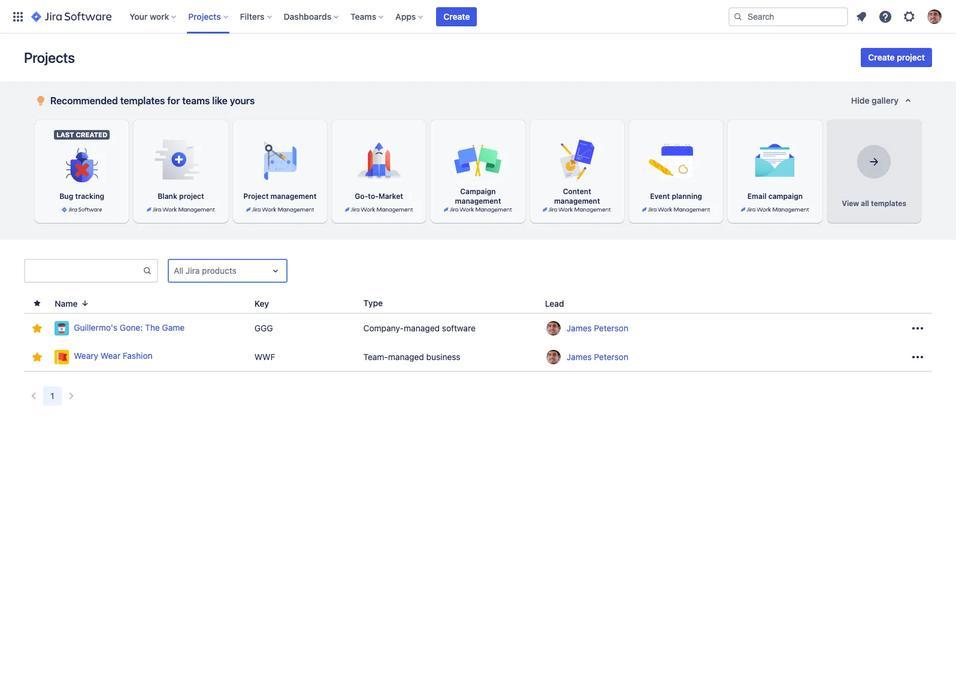 Task type: locate. For each thing, give the bounding box(es) containing it.
email campaign
[[748, 192, 803, 201]]

1 vertical spatial templates
[[871, 199, 907, 208]]

james peterson link
[[567, 322, 629, 334], [567, 351, 629, 363]]

banner
[[0, 0, 956, 34]]

project
[[897, 52, 925, 62], [179, 192, 204, 201]]

management down campaign
[[455, 197, 501, 206]]

go-
[[355, 192, 368, 201]]

1 vertical spatial peterson
[[594, 351, 629, 362]]

project for blank project
[[179, 192, 204, 201]]

1 vertical spatial james peterson
[[567, 351, 629, 362]]

0 vertical spatial james
[[567, 323, 592, 333]]

create project button
[[861, 48, 932, 67]]

0 horizontal spatial project
[[179, 192, 204, 201]]

0 horizontal spatial projects
[[24, 49, 75, 66]]

wear
[[101, 351, 121, 361]]

0 vertical spatial peterson
[[594, 323, 629, 333]]

filters
[[240, 11, 265, 21]]

planning
[[672, 192, 702, 201]]

project right "blank"
[[179, 192, 204, 201]]

1 horizontal spatial create
[[869, 52, 895, 62]]

recommended templates for teams like yours
[[50, 95, 255, 106]]

lead
[[545, 298, 564, 308]]

your work button
[[126, 7, 181, 26]]

more image
[[911, 350, 925, 364]]

all jira products
[[174, 265, 237, 276]]

2 james peterson link from the top
[[567, 351, 629, 363]]

project down settings icon
[[897, 52, 925, 62]]

all
[[174, 265, 183, 276]]

0 vertical spatial projects
[[188, 11, 221, 21]]

1 vertical spatial project
[[179, 192, 204, 201]]

email
[[748, 192, 767, 201]]

key button
[[250, 296, 283, 310]]

to-
[[368, 192, 379, 201]]

management for project
[[271, 192, 317, 201]]

bug tracking
[[59, 192, 104, 201]]

2 peterson from the top
[[594, 351, 629, 362]]

1 peterson from the top
[[594, 323, 629, 333]]

management for campaign
[[455, 197, 501, 206]]

name button
[[50, 296, 95, 310]]

create for create project
[[869, 52, 895, 62]]

recommended
[[50, 95, 118, 106]]

hide gallery
[[851, 95, 899, 105]]

email campaign button
[[728, 120, 823, 223]]

1 james peterson from the top
[[567, 323, 629, 333]]

dashboards button
[[280, 7, 343, 26]]

0 vertical spatial managed
[[404, 323, 440, 333]]

management down content
[[554, 197, 600, 206]]

0 vertical spatial project
[[897, 52, 925, 62]]

filters button
[[236, 7, 277, 26]]

create inside primary element
[[444, 11, 470, 21]]

ggg
[[255, 323, 273, 333]]

like
[[212, 95, 228, 106]]

projects down appswitcher icon
[[24, 49, 75, 66]]

2 james peterson from the top
[[567, 351, 629, 362]]

None text field
[[25, 262, 143, 279]]

projects inside popup button
[[188, 11, 221, 21]]

campaign
[[460, 187, 496, 196]]

james for software
[[567, 323, 592, 333]]

projects
[[188, 11, 221, 21], [24, 49, 75, 66]]

name
[[55, 298, 78, 308]]

0 vertical spatial james peterson
[[567, 323, 629, 333]]

1 james from the top
[[567, 323, 592, 333]]

apps
[[396, 11, 416, 21]]

managed
[[404, 323, 440, 333], [388, 351, 424, 362]]

team-
[[364, 351, 388, 362]]

2 james from the top
[[567, 351, 592, 362]]

project inside create project button
[[897, 52, 925, 62]]

jira
[[186, 265, 200, 276]]

managed up team-managed business
[[404, 323, 440, 333]]

managed down company-managed software
[[388, 351, 424, 362]]

managed for company-
[[404, 323, 440, 333]]

create right apps dropdown button
[[444, 11, 470, 21]]

templates right all
[[871, 199, 907, 208]]

create for create
[[444, 11, 470, 21]]

templates
[[120, 95, 165, 106], [871, 199, 907, 208]]

blank
[[158, 192, 177, 201]]

weary wear fashion link
[[55, 350, 245, 364]]

teams
[[182, 95, 210, 106]]

0 horizontal spatial management
[[271, 192, 317, 201]]

1 horizontal spatial templates
[[871, 199, 907, 208]]

1 vertical spatial james
[[567, 351, 592, 362]]

fashion
[[123, 351, 153, 361]]

create down help image
[[869, 52, 895, 62]]

peterson
[[594, 323, 629, 333], [594, 351, 629, 362]]

wwf
[[255, 351, 275, 362]]

0 horizontal spatial templates
[[120, 95, 165, 106]]

0 horizontal spatial create
[[444, 11, 470, 21]]

last created
[[56, 131, 107, 138]]

1 james peterson link from the top
[[567, 322, 629, 334]]

all
[[861, 199, 869, 208]]

view all templates
[[842, 199, 907, 208]]

1 horizontal spatial management
[[455, 197, 501, 206]]

campaign management button
[[431, 120, 525, 223]]

yours
[[230, 95, 255, 106]]

1 vertical spatial create
[[869, 52, 895, 62]]

1 horizontal spatial projects
[[188, 11, 221, 21]]

None text field
[[174, 265, 176, 277]]

event
[[650, 192, 670, 201]]

1 horizontal spatial project
[[897, 52, 925, 62]]

james peterson
[[567, 323, 629, 333], [567, 351, 629, 362]]

company-
[[364, 323, 404, 333]]

management right 'project'
[[271, 192, 317, 201]]

apps button
[[392, 7, 428, 26]]

content management button
[[530, 120, 624, 223]]

0 vertical spatial create
[[444, 11, 470, 21]]

go-to-market button
[[332, 120, 426, 223]]

1 vertical spatial managed
[[388, 351, 424, 362]]

management
[[271, 192, 317, 201], [455, 197, 501, 206], [554, 197, 600, 206]]

projects right work
[[188, 11, 221, 21]]

james
[[567, 323, 592, 333], [567, 351, 592, 362]]

0 vertical spatial james peterson link
[[567, 322, 629, 334]]

1 vertical spatial james peterson link
[[567, 351, 629, 363]]

guillermo's gone: the game
[[74, 322, 185, 332]]

banner containing your work
[[0, 0, 956, 34]]

project inside the blank project button
[[179, 192, 204, 201]]

bug
[[59, 192, 73, 201]]

jira work management image
[[147, 206, 215, 213], [147, 206, 215, 213], [246, 206, 314, 213], [246, 206, 314, 213], [345, 206, 413, 213], [345, 206, 413, 213], [444, 206, 512, 213], [444, 206, 512, 213], [543, 206, 611, 213], [543, 206, 611, 213], [642, 206, 710, 213], [642, 206, 710, 213], [741, 206, 809, 213], [741, 206, 809, 213]]

jira software image
[[31, 9, 112, 24], [31, 9, 112, 24], [62, 206, 102, 213], [62, 206, 102, 213]]

templates left the for in the left of the page
[[120, 95, 165, 106]]

create
[[444, 11, 470, 21], [869, 52, 895, 62]]

2 horizontal spatial management
[[554, 197, 600, 206]]

project
[[243, 192, 269, 201]]

market
[[379, 192, 403, 201]]

for
[[167, 95, 180, 106]]



Task type: describe. For each thing, give the bounding box(es) containing it.
your profile and settings image
[[928, 9, 942, 24]]

last
[[56, 131, 74, 138]]

templates inside button
[[871, 199, 907, 208]]

content management
[[554, 187, 600, 206]]

gallery
[[872, 95, 899, 105]]

0 vertical spatial templates
[[120, 95, 165, 106]]

james peterson for company-managed software
[[567, 323, 629, 333]]

previous image
[[26, 389, 41, 403]]

view
[[842, 199, 859, 208]]

1 button
[[43, 387, 61, 406]]

game
[[162, 322, 185, 332]]

your
[[130, 11, 148, 21]]

products
[[202, 265, 237, 276]]

1 vertical spatial projects
[[24, 49, 75, 66]]

business
[[426, 351, 461, 362]]

tracking
[[75, 192, 104, 201]]

peterson for team-managed business
[[594, 351, 629, 362]]

guillermo's gone: the game link
[[55, 321, 245, 336]]

gone:
[[120, 322, 143, 332]]

create button
[[436, 7, 477, 26]]

projects button
[[185, 7, 233, 26]]

software
[[442, 323, 476, 333]]

star guillermo's gone: the game image
[[30, 321, 44, 336]]

event planning button
[[629, 120, 723, 223]]

teams button
[[347, 7, 388, 26]]

dashboards
[[284, 11, 331, 21]]

work
[[150, 11, 169, 21]]

the
[[145, 322, 160, 332]]

type
[[364, 298, 383, 308]]

more image
[[911, 321, 925, 336]]

hide gallery button
[[844, 91, 923, 110]]

campaign
[[769, 192, 803, 201]]

guillermo's
[[74, 322, 118, 332]]

notifications image
[[855, 9, 869, 24]]

view all templates button
[[827, 120, 922, 223]]

james peterson for team-managed business
[[567, 351, 629, 362]]

teams
[[351, 11, 376, 21]]

key
[[255, 298, 269, 308]]

created
[[76, 131, 107, 138]]

hide
[[851, 95, 870, 105]]

next image
[[64, 389, 78, 403]]

1
[[50, 391, 54, 401]]

project for create project
[[897, 52, 925, 62]]

primary element
[[7, 0, 729, 33]]

blank project
[[158, 192, 204, 201]]

help image
[[879, 9, 893, 24]]

managed for team-
[[388, 351, 424, 362]]

your work
[[130, 11, 169, 21]]

weary
[[74, 351, 98, 361]]

event planning
[[650, 192, 702, 201]]

james peterson link for team-managed business
[[567, 351, 629, 363]]

go-to-market
[[355, 192, 403, 201]]

create project
[[869, 52, 925, 62]]

search image
[[733, 12, 743, 21]]

project management button
[[233, 120, 327, 223]]

Search field
[[729, 7, 849, 26]]

peterson for company-managed software
[[594, 323, 629, 333]]

weary wear fashion
[[74, 351, 153, 361]]

blank project button
[[134, 120, 228, 223]]

project management
[[243, 192, 317, 201]]

campaign management
[[455, 187, 501, 206]]

open image
[[268, 264, 283, 278]]

settings image
[[902, 9, 917, 24]]

james for business
[[567, 351, 592, 362]]

lead button
[[540, 296, 579, 310]]

james peterson link for company-managed software
[[567, 322, 629, 334]]

star weary wear fashion image
[[30, 350, 44, 364]]

management for content
[[554, 197, 600, 206]]

content
[[563, 187, 591, 196]]

appswitcher icon image
[[11, 9, 25, 24]]

team-managed business
[[364, 351, 461, 362]]

company-managed software
[[364, 323, 476, 333]]



Task type: vqa. For each thing, say whether or not it's contained in the screenshot.
Refresh icon
no



